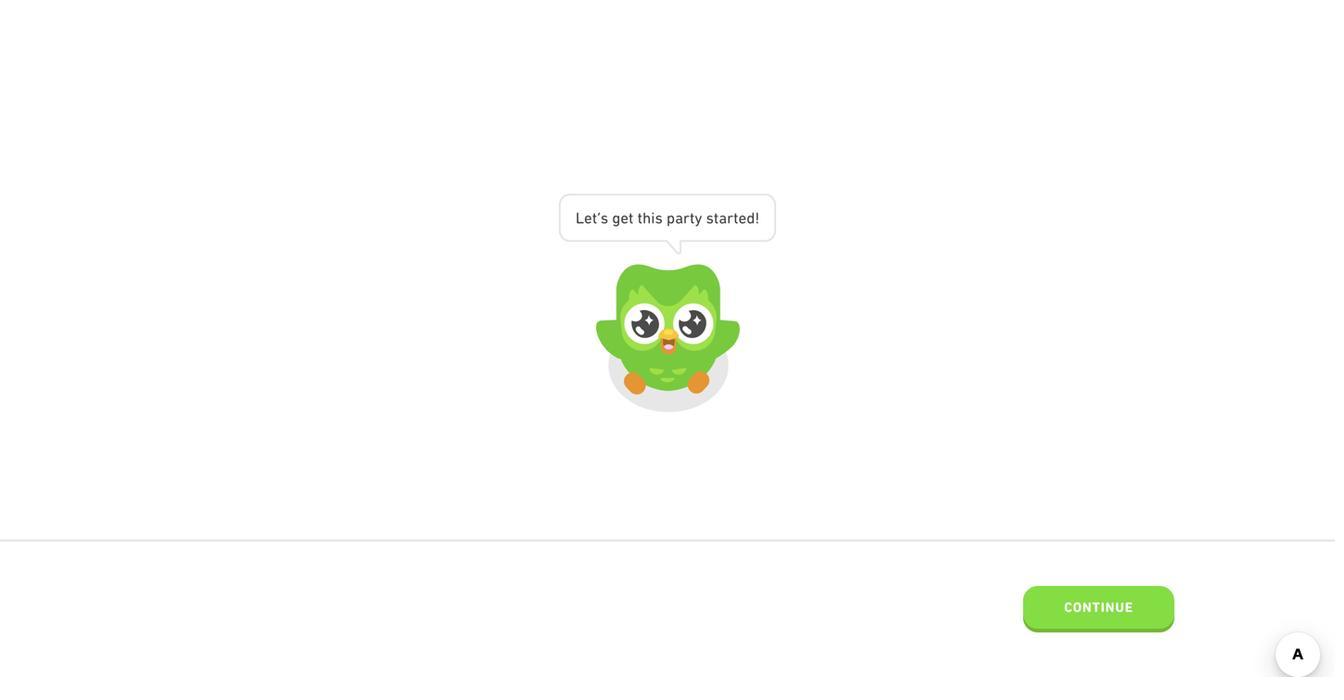 Task type: describe. For each thing, give the bounding box(es) containing it.
2 s from the left
[[655, 209, 663, 227]]

y
[[695, 209, 703, 227]]

t h i s
[[638, 209, 663, 227]]

4 t from the left
[[690, 209, 695, 227]]

2 a from the left
[[719, 209, 727, 227]]

'
[[598, 209, 601, 227]]

3 s from the left
[[706, 209, 714, 227]]

d
[[747, 209, 756, 227]]

h
[[643, 209, 651, 227]]

6 t from the left
[[734, 209, 739, 227]]

1 t from the left
[[593, 209, 598, 227]]



Task type: vqa. For each thing, say whether or not it's contained in the screenshot.
Streak Freeze allows your streak to remain in place for one full day of inactivity.'s get for:
no



Task type: locate. For each thing, give the bounding box(es) containing it.
3 e from the left
[[739, 209, 747, 227]]

l
[[576, 209, 584, 227]]

s right y
[[706, 209, 714, 227]]

2 horizontal spatial s
[[706, 209, 714, 227]]

1 horizontal spatial a
[[719, 209, 727, 227]]

t right y
[[714, 209, 719, 227]]

a
[[675, 209, 684, 227], [719, 209, 727, 227]]

s
[[601, 209, 609, 227], [655, 209, 663, 227], [706, 209, 714, 227]]

i
[[651, 209, 655, 227]]

r left y
[[684, 209, 690, 227]]

1 s from the left
[[601, 209, 609, 227]]

a left y
[[675, 209, 684, 227]]

t
[[593, 209, 598, 227], [629, 209, 634, 227], [638, 209, 643, 227], [690, 209, 695, 227], [714, 209, 719, 227], [734, 209, 739, 227]]

2 horizontal spatial e
[[739, 209, 747, 227]]

t right p
[[690, 209, 695, 227]]

t right l
[[593, 209, 598, 227]]

1 e from the left
[[584, 209, 593, 227]]

e left h
[[621, 209, 629, 227]]

2 t from the left
[[629, 209, 634, 227]]

!
[[756, 209, 760, 227]]

0 horizontal spatial r
[[684, 209, 690, 227]]

e
[[584, 209, 593, 227], [621, 209, 629, 227], [739, 209, 747, 227]]

2 e from the left
[[621, 209, 629, 227]]

l e t ' s g e t
[[576, 209, 634, 227]]

1 horizontal spatial r
[[727, 209, 734, 227]]

2 r from the left
[[727, 209, 734, 227]]

r
[[684, 209, 690, 227], [727, 209, 734, 227]]

0 horizontal spatial s
[[601, 209, 609, 227]]

0 horizontal spatial a
[[675, 209, 684, 227]]

continue button
[[1024, 586, 1175, 633]]

r left d
[[727, 209, 734, 227]]

0 horizontal spatial e
[[584, 209, 593, 227]]

1 horizontal spatial e
[[621, 209, 629, 227]]

p a r t y s t a r t e d !
[[667, 209, 760, 227]]

continue
[[1065, 599, 1134, 615]]

t right g
[[629, 209, 634, 227]]

e left !
[[739, 209, 747, 227]]

s left g
[[601, 209, 609, 227]]

t left d
[[734, 209, 739, 227]]

3 t from the left
[[638, 209, 643, 227]]

a right y
[[719, 209, 727, 227]]

5 t from the left
[[714, 209, 719, 227]]

1 r from the left
[[684, 209, 690, 227]]

1 horizontal spatial s
[[655, 209, 663, 227]]

g
[[613, 209, 621, 227]]

s left p
[[655, 209, 663, 227]]

p
[[667, 209, 675, 227]]

1 a from the left
[[675, 209, 684, 227]]

e left '
[[584, 209, 593, 227]]

t left "i"
[[638, 209, 643, 227]]



